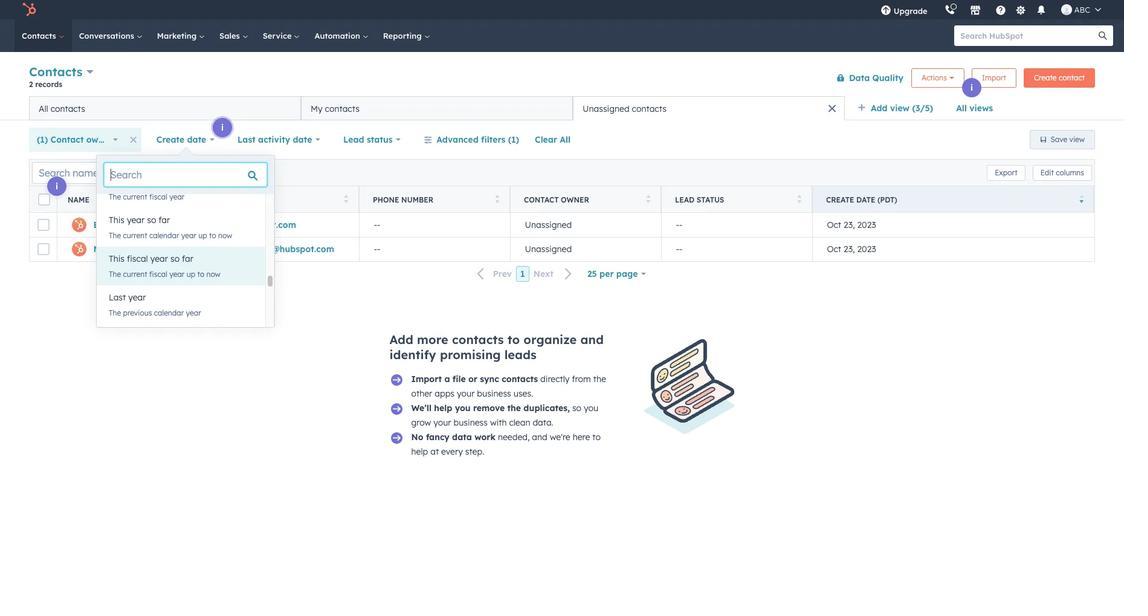Task type: describe. For each thing, give the bounding box(es) containing it.
step.
[[466, 446, 485, 457]]

here
[[573, 432, 591, 443]]

add for add more contacts to organize and identify promising leads
[[390, 332, 414, 347]]

every
[[442, 446, 463, 457]]

directly from the other apps your business uses.
[[412, 374, 607, 399]]

(3/5)
[[913, 103, 934, 114]]

the current fiscal year
[[109, 192, 185, 201]]

calling icon button
[[940, 2, 961, 18]]

current inside this fiscal year so far the current fiscal year up to now
[[123, 270, 147, 279]]

my contacts button
[[301, 96, 573, 120]]

notifications image
[[1036, 5, 1047, 16]]

view for save
[[1070, 135, 1086, 144]]

this for this fiscal year so far
[[109, 253, 125, 264]]

(sample for johnson
[[159, 244, 194, 255]]

press to sort. image for contact
[[646, 194, 651, 203]]

calendar inside last year the previous calendar year
[[154, 308, 184, 318]]

create for create date (pdt)
[[827, 195, 855, 204]]

25
[[588, 269, 597, 279]]

bh@hubspot.com button
[[208, 213, 359, 237]]

unassigned inside button
[[583, 103, 630, 114]]

work
[[475, 432, 496, 443]]

contacts banner
[[29, 62, 1096, 96]]

view for add
[[891, 103, 910, 114]]

1 horizontal spatial all
[[560, 134, 571, 145]]

calling icon image
[[945, 5, 956, 16]]

contacts for all contacts
[[51, 103, 85, 114]]

all for all views
[[957, 103, 968, 114]]

conversations link
[[72, 19, 150, 52]]

advanced
[[437, 134, 479, 145]]

duplicates,
[[524, 403, 570, 414]]

help inside needed, and we're here to help at every step.
[[412, 446, 428, 457]]

no fancy data work
[[412, 432, 496, 443]]

columns
[[1057, 168, 1085, 177]]

more
[[417, 332, 449, 347]]

brian
[[93, 219, 116, 230]]

2023 for bh@hubspot.com
[[858, 219, 877, 230]]

we'll help you remove the duplicates,
[[412, 403, 570, 414]]

press to sort. image for phone
[[495, 194, 500, 203]]

2
[[29, 80, 33, 89]]

now inside this fiscal year so far the current fiscal year up to now
[[207, 270, 221, 279]]

to inside add more contacts to organize and identify promising leads
[[508, 332, 520, 347]]

status
[[697, 195, 725, 204]]

contact owner
[[524, 195, 590, 204]]

prev
[[493, 269, 512, 280]]

next button
[[530, 266, 580, 282]]

press to sort. element for phone number
[[495, 194, 500, 205]]

phone number
[[373, 195, 434, 204]]

uses.
[[514, 388, 534, 399]]

Search HubSpot search field
[[955, 25, 1103, 46]]

data.
[[533, 417, 554, 428]]

maria
[[93, 244, 118, 255]]

all views
[[957, 103, 994, 114]]

1 current from the top
[[123, 192, 147, 201]]

clean
[[510, 417, 531, 428]]

bh@hubspot.com
[[223, 219, 296, 230]]

1 horizontal spatial contact
[[524, 195, 559, 204]]

other
[[412, 388, 433, 399]]

import for import a file or sync contacts
[[412, 374, 442, 385]]

press to sort. element for lead status
[[797, 194, 802, 205]]

25 per page
[[588, 269, 638, 279]]

add view (3/5) button
[[850, 96, 949, 120]]

my
[[311, 103, 323, 114]]

or
[[469, 374, 478, 385]]

help image
[[996, 5, 1007, 16]]

marketplaces image
[[971, 5, 981, 16]]

name
[[68, 195, 89, 204]]

create for create contact
[[1035, 73, 1058, 82]]

clear
[[535, 134, 558, 145]]

file
[[453, 374, 466, 385]]

edit
[[1041, 168, 1055, 177]]

and inside add more contacts to organize and identify promising leads
[[581, 332, 604, 347]]

pagination navigation
[[470, 266, 580, 282]]

descending sort. press to sort ascending. image
[[1080, 194, 1084, 203]]

data
[[850, 72, 870, 83]]

brian halligan (sample contact) link
[[93, 219, 231, 230]]

1 press to sort. element from the left
[[193, 194, 197, 205]]

your inside so you grow your business with clean data.
[[434, 417, 452, 428]]

the inside this fiscal year so far the current fiscal year up to now
[[109, 270, 121, 279]]

1 vertical spatial i button
[[213, 118, 232, 137]]

halligan
[[119, 219, 155, 230]]

at
[[431, 446, 439, 457]]

lead status
[[676, 195, 725, 204]]

create date
[[156, 134, 206, 145]]

abc button
[[1055, 0, 1109, 19]]

23, for emailmaria@hubspot.com
[[844, 244, 856, 255]]

create date button
[[149, 128, 223, 152]]

import for import
[[983, 73, 1007, 82]]

contacts inside add more contacts to organize and identify promising leads
[[452, 332, 504, 347]]

lead for lead status
[[344, 134, 365, 145]]

0 horizontal spatial i button
[[47, 177, 67, 196]]

0 vertical spatial fiscal
[[149, 192, 167, 201]]

conversations
[[79, 31, 137, 41]]

data quality
[[850, 72, 904, 83]]

i for leftmost i 'button'
[[56, 181, 58, 192]]

1 you from the left
[[455, 403, 471, 414]]

oct 23, 2023 for emailmaria@hubspot.com
[[828, 244, 877, 255]]

calendar inside this year so far the current calendar year up to now
[[149, 231, 179, 240]]

1 vertical spatial fiscal
[[127, 253, 148, 264]]

needed, and we're here to help at every step.
[[412, 432, 601, 457]]

lead for lead status
[[676, 195, 695, 204]]

settings image
[[1016, 5, 1027, 16]]

brad klo image
[[1062, 4, 1073, 15]]

hubspot link
[[15, 2, 45, 17]]

identify
[[390, 347, 437, 362]]

save
[[1052, 135, 1068, 144]]

edit columns button
[[1033, 165, 1093, 181]]

last activity date button
[[230, 128, 328, 152]]

to inside this fiscal year so far the current fiscal year up to now
[[197, 270, 205, 279]]

2 records
[[29, 80, 62, 89]]

reporting link
[[376, 19, 438, 52]]

lead status button
[[336, 128, 409, 152]]

unassigned button for bh@hubspot.com
[[510, 213, 662, 237]]

1 button
[[517, 266, 530, 282]]

records
[[35, 80, 62, 89]]

so inside so you grow your business with clean data.
[[573, 403, 582, 414]]

contact) for bh@hubspot.com
[[195, 219, 231, 230]]

current inside this year so far the current calendar year up to now
[[123, 231, 147, 240]]

Search name, phone, email addresses, or company search field
[[32, 162, 179, 184]]

edit columns
[[1041, 168, 1085, 177]]

unassigned contacts
[[583, 103, 667, 114]]

1 the from the top
[[109, 192, 121, 201]]

add for add view (3/5)
[[872, 103, 888, 114]]

a
[[445, 374, 450, 385]]

import a file or sync contacts
[[412, 374, 538, 385]]

notifications button
[[1032, 0, 1052, 19]]

no
[[412, 432, 424, 443]]

bh@hubspot.com link
[[223, 219, 296, 230]]

we're
[[550, 432, 571, 443]]

oct for bh@hubspot.com
[[828, 219, 842, 230]]

far inside this fiscal year so far the current fiscal year up to now
[[182, 253, 194, 264]]

grow
[[412, 417, 431, 428]]

oct for emailmaria@hubspot.com
[[828, 244, 842, 255]]

settings link
[[1014, 3, 1029, 16]]

unassigned for emailmaria@hubspot.com
[[525, 244, 572, 255]]

hubspot image
[[22, 2, 36, 17]]

page
[[617, 269, 638, 279]]

last activity date
[[238, 134, 312, 145]]

from
[[572, 374, 591, 385]]

abc
[[1075, 5, 1091, 15]]

prev button
[[470, 266, 517, 282]]

import button
[[972, 68, 1017, 87]]

views
[[970, 103, 994, 114]]

and inside needed, and we're here to help at every step.
[[532, 432, 548, 443]]



Task type: locate. For each thing, give the bounding box(es) containing it.
your down 'file'
[[457, 388, 475, 399]]

menu containing abc
[[873, 0, 1110, 19]]

-
[[374, 219, 377, 230], [377, 219, 381, 230], [676, 219, 680, 230], [680, 219, 683, 230], [374, 244, 377, 255], [377, 244, 381, 255], [676, 244, 680, 255], [680, 244, 683, 255]]

0 vertical spatial help
[[434, 403, 453, 414]]

oct 23, 2023 for bh@hubspot.com
[[828, 219, 877, 230]]

2 the from the top
[[109, 231, 121, 240]]

last year the previous calendar year
[[109, 292, 201, 318]]

0 vertical spatial i button
[[963, 78, 982, 97]]

press to sort. image for lead status's press to sort. element
[[797, 194, 802, 203]]

(1) down 'all contacts'
[[37, 134, 48, 145]]

the
[[594, 374, 607, 385], [508, 403, 521, 414]]

0 vertical spatial lead
[[344, 134, 365, 145]]

0 vertical spatial owner
[[86, 134, 112, 145]]

you down from
[[584, 403, 599, 414]]

this year so far the current calendar year up to now
[[109, 215, 232, 240]]

the inside this year so far the current calendar year up to now
[[109, 231, 121, 240]]

and up from
[[581, 332, 604, 347]]

1
[[521, 269, 525, 279]]

0 vertical spatial (sample
[[157, 219, 192, 230]]

2 horizontal spatial press to sort. image
[[646, 194, 651, 203]]

so up here
[[573, 403, 582, 414]]

3 the from the top
[[109, 270, 121, 279]]

2 oct from the top
[[828, 244, 842, 255]]

1 vertical spatial oct
[[828, 244, 842, 255]]

the inside directly from the other apps your business uses.
[[594, 374, 607, 385]]

0 horizontal spatial up
[[187, 270, 195, 279]]

unassigned up next
[[525, 244, 572, 255]]

view inside popup button
[[891, 103, 910, 114]]

import up views
[[983, 73, 1007, 82]]

1 press to sort. image from the left
[[344, 194, 348, 203]]

business inside so you grow your business with clean data.
[[454, 417, 488, 428]]

up inside this year so far the current calendar year up to now
[[199, 231, 207, 240]]

menu
[[873, 0, 1110, 19]]

far inside this year so far the current calendar year up to now
[[159, 215, 170, 226]]

descending sort. press to sort ascending. element
[[1080, 194, 1084, 205]]

press to sort. image down filters in the left of the page
[[495, 194, 500, 203]]

1 vertical spatial contacts
[[29, 64, 83, 79]]

unassigned button up 25
[[510, 237, 662, 261]]

add down data quality on the right of page
[[872, 103, 888, 114]]

calendar down brian halligan (sample contact) link
[[149, 231, 179, 240]]

1 horizontal spatial help
[[434, 403, 453, 414]]

to left organize
[[508, 332, 520, 347]]

contact) down email
[[195, 219, 231, 230]]

business
[[477, 388, 512, 399], [454, 417, 488, 428]]

my contacts
[[311, 103, 360, 114]]

now down bh@hubspot.com link
[[218, 231, 232, 240]]

2 horizontal spatial create
[[1035, 73, 1058, 82]]

contacts for my contacts
[[325, 103, 360, 114]]

now up last year button
[[207, 270, 221, 279]]

(sample up the maria johnson (sample contact) link
[[157, 219, 192, 230]]

(sample
[[157, 219, 192, 230], [159, 244, 194, 255]]

so inside this year so far the current calendar year up to now
[[147, 215, 156, 226]]

1 horizontal spatial i
[[221, 122, 224, 133]]

you inside so you grow your business with clean data.
[[584, 403, 599, 414]]

create inside popup button
[[156, 134, 185, 145]]

1 unassigned button from the top
[[510, 213, 662, 237]]

search button
[[1094, 25, 1114, 46]]

0 vertical spatial add
[[872, 103, 888, 114]]

add inside popup button
[[872, 103, 888, 114]]

create down all contacts button
[[156, 134, 185, 145]]

unassigned down contact owner
[[525, 219, 572, 230]]

press to sort. element for email
[[344, 194, 348, 205]]

1 2023 from the top
[[858, 219, 877, 230]]

1 horizontal spatial import
[[983, 73, 1007, 82]]

i button left name
[[47, 177, 67, 196]]

date right "activity" on the top left
[[293, 134, 312, 145]]

0 horizontal spatial press to sort. image
[[344, 194, 348, 203]]

1 23, from the top
[[844, 219, 856, 230]]

create inside button
[[1035, 73, 1058, 82]]

2 vertical spatial so
[[573, 403, 582, 414]]

2023 for emailmaria@hubspot.com
[[858, 244, 877, 255]]

i button
[[963, 78, 982, 97], [213, 118, 232, 137], [47, 177, 67, 196]]

--
[[374, 219, 381, 230], [676, 219, 683, 230], [374, 244, 381, 255], [676, 244, 683, 255]]

0 horizontal spatial date
[[187, 134, 206, 145]]

marketing
[[157, 31, 199, 41]]

current up halligan
[[123, 192, 147, 201]]

far right halligan
[[159, 215, 170, 226]]

1 vertical spatial owner
[[561, 195, 590, 204]]

1 vertical spatial the
[[508, 403, 521, 414]]

filters
[[481, 134, 506, 145]]

1 vertical spatial far
[[182, 253, 194, 264]]

0 vertical spatial 23,
[[844, 219, 856, 230]]

upgrade image
[[881, 5, 892, 16]]

1 oct from the top
[[828, 219, 842, 230]]

1 vertical spatial 23,
[[844, 244, 856, 255]]

0 vertical spatial calendar
[[149, 231, 179, 240]]

last left "activity" on the top left
[[238, 134, 256, 145]]

all left views
[[957, 103, 968, 114]]

1 vertical spatial last
[[109, 292, 126, 303]]

upgrade
[[894, 6, 928, 16]]

last up previous
[[109, 292, 126, 303]]

contact
[[51, 134, 84, 145], [524, 195, 559, 204]]

owner inside popup button
[[86, 134, 112, 145]]

create contact
[[1035, 73, 1086, 82]]

(1) inside popup button
[[37, 134, 48, 145]]

0 horizontal spatial create
[[156, 134, 185, 145]]

all right clear
[[560, 134, 571, 145]]

0 vertical spatial oct 23, 2023
[[828, 219, 877, 230]]

1 date from the left
[[187, 134, 206, 145]]

2 horizontal spatial i button
[[963, 78, 982, 97]]

2 (1) from the left
[[508, 134, 520, 145]]

3 press to sort. element from the left
[[495, 194, 500, 205]]

contact down 'all contacts'
[[51, 134, 84, 145]]

the left previous
[[109, 308, 121, 318]]

to inside needed, and we're here to help at every step.
[[593, 432, 601, 443]]

contact) down this year so far button
[[197, 244, 233, 255]]

brian halligan (sample contact)
[[93, 219, 231, 230]]

1 vertical spatial your
[[434, 417, 452, 428]]

0 vertical spatial up
[[199, 231, 207, 240]]

1 horizontal spatial view
[[1070, 135, 1086, 144]]

business up data
[[454, 417, 488, 428]]

fiscal
[[149, 192, 167, 201], [127, 253, 148, 264], [149, 270, 167, 279]]

(pdt)
[[878, 195, 898, 204]]

this inside this fiscal year so far the current fiscal year up to now
[[109, 253, 125, 264]]

last for last activity date
[[238, 134, 256, 145]]

contact) for emailmaria@hubspot.com
[[197, 244, 233, 255]]

fiscal down maria johnson (sample contact)
[[149, 270, 167, 279]]

1 horizontal spatial last
[[238, 134, 256, 145]]

1 vertical spatial this
[[109, 253, 125, 264]]

1 vertical spatial import
[[412, 374, 442, 385]]

marketing link
[[150, 19, 212, 52]]

date
[[857, 195, 876, 204]]

business up we'll help you remove the duplicates,
[[477, 388, 512, 399]]

and down data.
[[532, 432, 548, 443]]

0 vertical spatial the
[[594, 374, 607, 385]]

(1) contact owner
[[37, 134, 112, 145]]

0 horizontal spatial contact
[[51, 134, 84, 145]]

2023
[[858, 219, 877, 230], [858, 244, 877, 255]]

(sample for halligan
[[157, 219, 192, 230]]

1 vertical spatial and
[[532, 432, 548, 443]]

to
[[209, 231, 216, 240], [197, 270, 205, 279], [508, 332, 520, 347], [593, 432, 601, 443]]

1 vertical spatial view
[[1070, 135, 1086, 144]]

remove
[[474, 403, 505, 414]]

up up last year button
[[187, 270, 195, 279]]

1 horizontal spatial press to sort. image
[[495, 194, 500, 203]]

add inside add more contacts to organize and identify promising leads
[[390, 332, 414, 347]]

this down brian
[[109, 253, 125, 264]]

the right from
[[594, 374, 607, 385]]

import inside button
[[983, 73, 1007, 82]]

4 press to sort. element from the left
[[646, 194, 651, 205]]

i for the rightmost i 'button'
[[971, 82, 974, 93]]

all for all contacts
[[39, 103, 48, 114]]

contacts button
[[29, 63, 94, 80]]

actions button
[[912, 68, 965, 87]]

automation link
[[308, 19, 376, 52]]

to up last year button
[[197, 270, 205, 279]]

apps
[[435, 388, 455, 399]]

date
[[187, 134, 206, 145], [293, 134, 312, 145]]

help down apps
[[434, 403, 453, 414]]

(1) inside button
[[508, 134, 520, 145]]

0 horizontal spatial view
[[891, 103, 910, 114]]

current down halligan
[[123, 231, 147, 240]]

lead status
[[344, 134, 393, 145]]

maria johnson (sample contact) link
[[93, 244, 233, 255]]

press to sort. image for 1st press to sort. element from the left
[[193, 194, 197, 203]]

the up clean
[[508, 403, 521, 414]]

unassigned for bh@hubspot.com
[[525, 219, 572, 230]]

0 vertical spatial now
[[218, 231, 232, 240]]

1 vertical spatial (sample
[[159, 244, 194, 255]]

0 horizontal spatial owner
[[86, 134, 112, 145]]

with
[[490, 417, 507, 428]]

contacts down hubspot link
[[22, 31, 58, 41]]

(1)
[[37, 134, 48, 145], [508, 134, 520, 145]]

i button right create date
[[213, 118, 232, 137]]

date up search search field
[[187, 134, 206, 145]]

1 horizontal spatial press to sort. image
[[797, 194, 802, 203]]

the inside last year the previous calendar year
[[109, 308, 121, 318]]

press to sort. image left phone
[[344, 194, 348, 203]]

i for the middle i 'button'
[[221, 122, 224, 133]]

2 vertical spatial create
[[827, 195, 855, 204]]

2 vertical spatial i
[[56, 181, 58, 192]]

your up fancy
[[434, 417, 452, 428]]

2 you from the left
[[584, 403, 599, 414]]

2 this from the top
[[109, 253, 125, 264]]

1 oct 23, 2023 from the top
[[828, 219, 877, 230]]

1 vertical spatial lead
[[676, 195, 695, 204]]

1 vertical spatial calendar
[[154, 308, 184, 318]]

contacts inside popup button
[[29, 64, 83, 79]]

1 this from the top
[[109, 215, 125, 226]]

1 vertical spatial current
[[123, 231, 147, 240]]

to inside this year so far the current calendar year up to now
[[209, 231, 216, 240]]

organize
[[524, 332, 577, 347]]

Search search field
[[104, 163, 267, 187]]

create for create date
[[156, 134, 185, 145]]

1 (1) from the left
[[37, 134, 48, 145]]

1 horizontal spatial owner
[[561, 195, 590, 204]]

press to sort. element for contact owner
[[646, 194, 651, 205]]

0 horizontal spatial last
[[109, 292, 126, 303]]

0 vertical spatial import
[[983, 73, 1007, 82]]

press to sort. element
[[193, 194, 197, 205], [344, 194, 348, 205], [495, 194, 500, 205], [646, 194, 651, 205], [797, 194, 802, 205]]

0 horizontal spatial lead
[[344, 134, 365, 145]]

last for last year the previous calendar year
[[109, 292, 126, 303]]

0 vertical spatial create
[[1035, 73, 1058, 82]]

1 vertical spatial contact)
[[197, 244, 233, 255]]

this up maria
[[109, 215, 125, 226]]

i up all views
[[971, 82, 974, 93]]

1 horizontal spatial you
[[584, 403, 599, 414]]

up up this fiscal year so far button at the top left of page
[[199, 231, 207, 240]]

press to sort. image
[[193, 194, 197, 203], [797, 194, 802, 203]]

fiscal right maria
[[127, 253, 148, 264]]

add more contacts to organize and identify promising leads
[[390, 332, 604, 362]]

2 2023 from the top
[[858, 244, 877, 255]]

phone
[[373, 195, 400, 204]]

create date (pdt)
[[827, 195, 898, 204]]

0 vertical spatial your
[[457, 388, 475, 399]]

so
[[147, 215, 156, 226], [171, 253, 180, 264], [573, 403, 582, 414]]

4 the from the top
[[109, 308, 121, 318]]

list box
[[97, 169, 275, 363]]

0 horizontal spatial import
[[412, 374, 442, 385]]

1 horizontal spatial date
[[293, 134, 312, 145]]

0 horizontal spatial so
[[147, 215, 156, 226]]

0 horizontal spatial i
[[56, 181, 58, 192]]

number
[[402, 195, 434, 204]]

2 oct 23, 2023 from the top
[[828, 244, 877, 255]]

create left date
[[827, 195, 855, 204]]

up
[[199, 231, 207, 240], [187, 270, 195, 279]]

0 vertical spatial contact)
[[195, 219, 231, 230]]

help down no
[[412, 446, 428, 457]]

export button
[[988, 165, 1026, 181]]

view left the (3/5) on the right
[[891, 103, 910, 114]]

1 press to sort. image from the left
[[193, 194, 197, 203]]

contacts
[[22, 31, 58, 41], [29, 64, 83, 79]]

year
[[169, 192, 185, 201], [127, 215, 145, 226], [181, 231, 196, 240], [150, 253, 168, 264], [169, 270, 185, 279], [128, 292, 146, 303], [186, 308, 201, 318]]

(1) right filters in the left of the page
[[508, 134, 520, 145]]

far down this year so far the current calendar year up to now
[[182, 253, 194, 264]]

1 vertical spatial so
[[171, 253, 180, 264]]

i down (1) contact owner
[[56, 181, 58, 192]]

johnson
[[121, 244, 157, 255]]

0 vertical spatial oct
[[828, 219, 842, 230]]

contacts up records
[[29, 64, 83, 79]]

2 23, from the top
[[844, 244, 856, 255]]

calendar
[[149, 231, 179, 240], [154, 308, 184, 318]]

0 vertical spatial far
[[159, 215, 170, 226]]

the down brian
[[109, 231, 121, 240]]

2 unassigned button from the top
[[510, 237, 662, 261]]

fiscal up brian halligan (sample contact) link
[[149, 192, 167, 201]]

unassigned button for emailmaria@hubspot.com
[[510, 237, 662, 261]]

contacts for unassigned contacts
[[632, 103, 667, 114]]

unassigned down contacts banner
[[583, 103, 630, 114]]

so inside this fiscal year so far the current fiscal year up to now
[[171, 253, 180, 264]]

directly
[[541, 374, 570, 385]]

0 horizontal spatial your
[[434, 417, 452, 428]]

so down the current fiscal year
[[147, 215, 156, 226]]

press to sort. image left lead status
[[646, 194, 651, 203]]

data quality button
[[829, 66, 905, 90]]

unassigned contacts button
[[573, 96, 846, 120]]

calendar right previous
[[154, 308, 184, 318]]

0 vertical spatial unassigned
[[583, 103, 630, 114]]

help button
[[991, 0, 1012, 19]]

0 horizontal spatial you
[[455, 403, 471, 414]]

view right the save
[[1070, 135, 1086, 144]]

contact inside popup button
[[51, 134, 84, 145]]

all contacts
[[39, 103, 85, 114]]

previous
[[123, 308, 152, 318]]

2 press to sort. element from the left
[[344, 194, 348, 205]]

(sample down this year so far the current calendar year up to now
[[159, 244, 194, 255]]

0 vertical spatial contacts
[[22, 31, 58, 41]]

3 press to sort. image from the left
[[646, 194, 651, 203]]

this for this year so far
[[109, 215, 125, 226]]

business inside directly from the other apps your business uses.
[[477, 388, 512, 399]]

search image
[[1100, 31, 1108, 40]]

2 vertical spatial unassigned
[[525, 244, 572, 255]]

list box containing this year so far
[[97, 169, 275, 363]]

now
[[218, 231, 232, 240], [207, 270, 221, 279]]

add left more
[[390, 332, 414, 347]]

this fiscal year so far button
[[97, 247, 266, 271]]

last inside last year the previous calendar year
[[109, 292, 126, 303]]

this fiscal year so far the current fiscal year up to now
[[109, 253, 221, 279]]

you left remove
[[455, 403, 471, 414]]

view inside button
[[1070, 135, 1086, 144]]

lead inside popup button
[[344, 134, 365, 145]]

1 vertical spatial add
[[390, 332, 414, 347]]

0 vertical spatial view
[[891, 103, 910, 114]]

needed,
[[498, 432, 530, 443]]

maria johnson (sample contact)
[[93, 244, 233, 255]]

1 horizontal spatial i button
[[213, 118, 232, 137]]

your
[[457, 388, 475, 399], [434, 417, 452, 428]]

to up this fiscal year so far button at the top left of page
[[209, 231, 216, 240]]

sales link
[[212, 19, 256, 52]]

2 press to sort. image from the left
[[797, 194, 802, 203]]

last year button
[[97, 285, 266, 310]]

now inside this year so far the current calendar year up to now
[[218, 231, 232, 240]]

0 vertical spatial i
[[971, 82, 974, 93]]

this inside this year so far the current calendar year up to now
[[109, 215, 125, 226]]

5 press to sort. element from the left
[[797, 194, 802, 205]]

create left contact
[[1035, 73, 1058, 82]]

2 vertical spatial current
[[123, 270, 147, 279]]

all down 2 records
[[39, 103, 48, 114]]

0 horizontal spatial the
[[508, 403, 521, 414]]

2 horizontal spatial all
[[957, 103, 968, 114]]

0 vertical spatial last
[[238, 134, 256, 145]]

press to sort. image
[[344, 194, 348, 203], [495, 194, 500, 203], [646, 194, 651, 203]]

your inside directly from the other apps your business uses.
[[457, 388, 475, 399]]

2 date from the left
[[293, 134, 312, 145]]

0 horizontal spatial and
[[532, 432, 548, 443]]

up inside this fiscal year so far the current fiscal year up to now
[[187, 270, 195, 279]]

current
[[123, 192, 147, 201], [123, 231, 147, 240], [123, 270, 147, 279]]

1 horizontal spatial and
[[581, 332, 604, 347]]

0 horizontal spatial (1)
[[37, 134, 48, 145]]

3 current from the top
[[123, 270, 147, 279]]

i left last activity date popup button
[[221, 122, 224, 133]]

service link
[[256, 19, 308, 52]]

i button up all views
[[963, 78, 982, 97]]

0 vertical spatial current
[[123, 192, 147, 201]]

current down "johnson"
[[123, 270, 147, 279]]

the down search name, phone, email addresses, or company search field
[[109, 192, 121, 201]]

the down maria
[[109, 270, 121, 279]]

2 vertical spatial i button
[[47, 177, 67, 196]]

1 horizontal spatial so
[[171, 253, 180, 264]]

2 vertical spatial fiscal
[[149, 270, 167, 279]]

2 current from the top
[[123, 231, 147, 240]]

automation
[[315, 31, 363, 41]]

0 vertical spatial this
[[109, 215, 125, 226]]

leads
[[505, 347, 537, 362]]

so down this year so far the current calendar year up to now
[[171, 253, 180, 264]]

advanced filters (1) button
[[416, 128, 527, 152]]

(1) contact owner button
[[29, 128, 126, 152]]

1 vertical spatial contact
[[524, 195, 559, 204]]

import up other
[[412, 374, 442, 385]]

1 horizontal spatial up
[[199, 231, 207, 240]]

2 horizontal spatial i
[[971, 82, 974, 93]]

contact down clear
[[524, 195, 559, 204]]

1 vertical spatial i
[[221, 122, 224, 133]]

unassigned button down contact owner
[[510, 213, 662, 237]]

to right here
[[593, 432, 601, 443]]

all
[[957, 103, 968, 114], [39, 103, 48, 114], [560, 134, 571, 145]]

sync
[[480, 374, 500, 385]]

23, for bh@hubspot.com
[[844, 219, 856, 230]]

1 horizontal spatial lead
[[676, 195, 695, 204]]

0 horizontal spatial help
[[412, 446, 428, 457]]

save view button
[[1030, 130, 1096, 149]]

far
[[159, 215, 170, 226], [182, 253, 194, 264]]

2 press to sort. image from the left
[[495, 194, 500, 203]]

service
[[263, 31, 294, 41]]

1 horizontal spatial (1)
[[508, 134, 520, 145]]

0 horizontal spatial far
[[159, 215, 170, 226]]

1 vertical spatial create
[[156, 134, 185, 145]]

last inside popup button
[[238, 134, 256, 145]]



Task type: vqa. For each thing, say whether or not it's contained in the screenshot.
NEW in Ticket status New (Support Pipeline)
no



